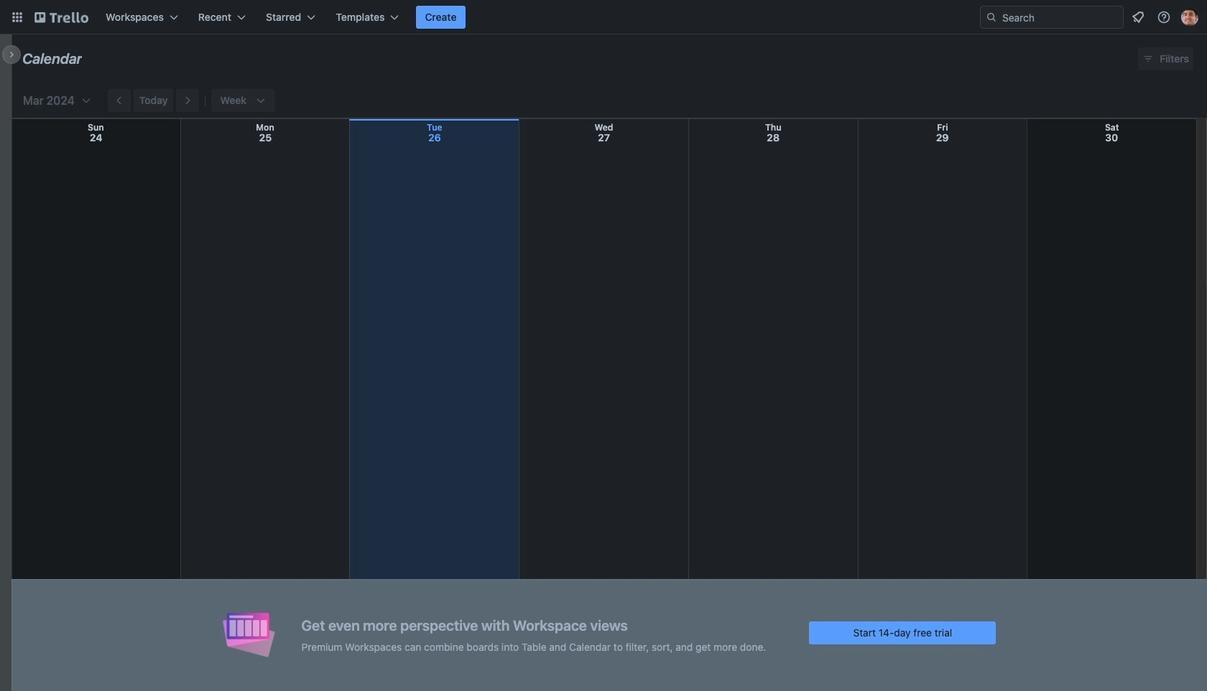 Task type: describe. For each thing, give the bounding box(es) containing it.
primary element
[[0, 0, 1207, 34]]

0 notifications image
[[1130, 9, 1147, 26]]

back to home image
[[34, 6, 88, 29]]

james peterson (jamespeterson93) image
[[1181, 9, 1199, 26]]



Task type: vqa. For each thing, say whether or not it's contained in the screenshot.
search icon
yes



Task type: locate. For each thing, give the bounding box(es) containing it.
search image
[[986, 11, 997, 23]]

None text field
[[22, 45, 82, 73]]

Search field
[[980, 6, 1124, 29]]

open information menu image
[[1157, 10, 1171, 24]]



